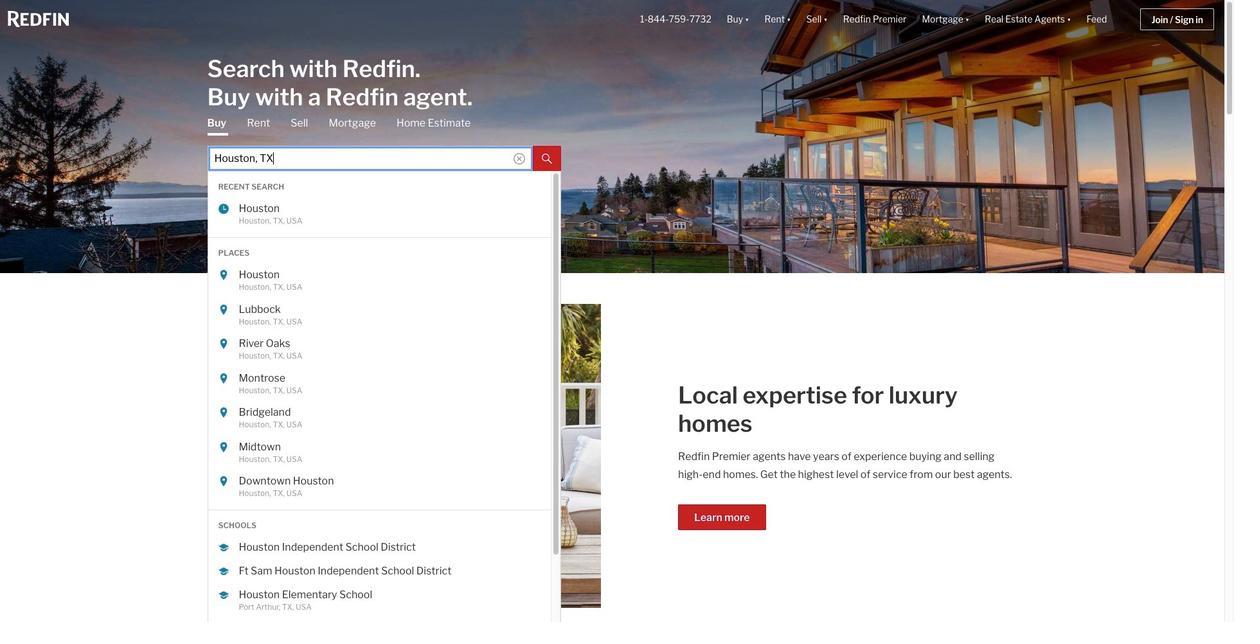 Task type: vqa. For each thing, say whether or not it's contained in the screenshot.
Flyer on the right bottom of the page
no



Task type: locate. For each thing, give the bounding box(es) containing it.
submit search image
[[542, 154, 552, 164]]

tab list
[[207, 116, 561, 622]]

clear input button
[[513, 154, 525, 166]]

search input image
[[513, 153, 525, 164]]



Task type: describe. For each thing, give the bounding box(es) containing it.
City, Address, School, Agent, ZIP search field
[[207, 146, 533, 171]]

a woman showing a document for a backyard consultation. image
[[210, 304, 601, 608]]



